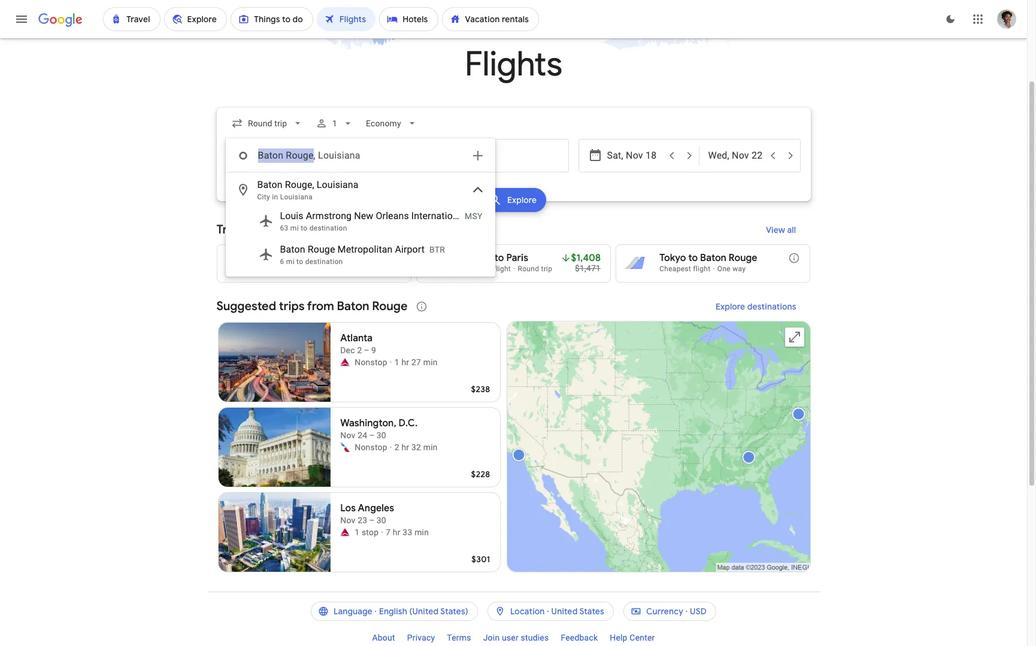 Task type: locate. For each thing, give the bounding box(es) containing it.
more info image down all
[[789, 252, 801, 264]]

6
[[280, 258, 284, 266]]

2 horizontal spatial 1
[[395, 358, 400, 367]]

explore for explore destinations
[[716, 301, 745, 312]]

 image down baton rouge to atlanta
[[314, 265, 316, 273]]

trip
[[342, 265, 353, 273], [541, 265, 553, 273]]

about link
[[366, 629, 401, 647]]

0 vertical spatial mi
[[291, 224, 299, 232]]

nov up american icon
[[340, 431, 356, 440]]

min
[[423, 358, 438, 367], [423, 443, 438, 452], [415, 528, 429, 538]]

0 horizontal spatial 1
[[332, 119, 337, 128]]

explore right toggle nearby airports for baton rouge, louisiana image
[[507, 195, 537, 206]]

nonstop down 2 – 9
[[355, 358, 388, 367]]

0 horizontal spatial round
[[318, 265, 340, 273]]

explore destinations
[[716, 301, 797, 312]]

0 vertical spatial atlanta
[[331, 252, 364, 264]]

63 mi to destination
[[280, 224, 347, 232]]

mi inside the louis armstrong new orleans international airport (msy) option
[[291, 224, 299, 232]]

Flight search field
[[207, 108, 821, 277]]

destination inside baton rouge metropolitan airport btr 6 mi to destination
[[305, 258, 343, 266]]

2 vertical spatial min
[[415, 528, 429, 538]]

round
[[318, 265, 340, 273], [518, 265, 539, 273]]

destination down 63 mi to destination
[[305, 258, 343, 266]]

cheapest flight down baton rouge to atlanta
[[260, 265, 311, 273]]

dec
[[340, 346, 355, 355]]

nonstop down 24 – 30
[[355, 443, 388, 452]]

airport down toggle nearby airports for baton rouge, louisiana image
[[468, 210, 498, 222]]

1 horizontal spatial round trip
[[518, 265, 553, 273]]

hr for atlanta
[[402, 358, 409, 367]]

cheapest down tokyo
[[660, 265, 692, 273]]

explore
[[507, 195, 537, 206], [716, 301, 745, 312]]

1 vertical spatial  image
[[390, 357, 392, 369]]

‌,
[[314, 150, 316, 161]]

2 nov from the top
[[340, 516, 356, 526]]

0 vertical spatial nov
[[340, 431, 356, 440]]

tokyo to baton rouge
[[660, 252, 758, 264]]

1 horizontal spatial 1
[[355, 528, 360, 538]]

mi right the 63
[[291, 224, 299, 232]]

0 vertical spatial explore
[[507, 195, 537, 206]]

city
[[257, 193, 270, 201]]

1 vertical spatial nov
[[340, 516, 356, 526]]

nov for los
[[340, 516, 356, 526]]

hr left 27 at left
[[402, 358, 409, 367]]

cheapest down baton rouge to atlanta
[[260, 265, 292, 273]]

1 nonstop from the top
[[355, 358, 388, 367]]

nonstop for washington,
[[355, 443, 388, 452]]

min right 32
[[423, 443, 438, 452]]

rouge up way on the right of the page
[[729, 252, 758, 264]]

2 vertical spatial 1
[[355, 528, 360, 538]]

1 right delta image
[[355, 528, 360, 538]]

0 horizontal spatial more info image
[[389, 252, 401, 264]]

1 vertical spatial destination
[[305, 258, 343, 266]]

hr for washington, d.c.
[[402, 443, 409, 452]]

list box containing baton rouge, louisiana
[[226, 173, 498, 276]]

$228
[[471, 469, 490, 480]]

join
[[483, 633, 500, 643]]

mi
[[291, 224, 299, 232], [286, 258, 295, 266]]

0 horizontal spatial cheapest
[[260, 265, 292, 273]]

1 vertical spatial nonstop
[[355, 443, 388, 452]]

2 – 9
[[357, 346, 376, 355]]

one way
[[718, 265, 746, 273]]

explore for explore
[[507, 195, 537, 206]]

louisiana down "‌, louisiana" at the left top
[[317, 179, 359, 191]]

 image left 2
[[390, 442, 392, 454]]

more info image for rouge
[[789, 252, 801, 264]]

2 round from the left
[[518, 265, 539, 273]]

flight for paris
[[494, 265, 511, 273]]

cheapest flight down tokyo
[[660, 265, 711, 273]]

cheapest flight down denver to paris
[[460, 265, 511, 273]]

destination inside the louis armstrong new orleans international airport (msy) option
[[310, 224, 347, 232]]

1 vertical spatial mi
[[286, 258, 295, 266]]

louisiana
[[318, 150, 361, 161], [317, 179, 359, 191], [280, 193, 313, 201]]

terms
[[447, 633, 471, 643]]

cheapest for baton
[[260, 265, 292, 273]]

baton inside "baton rouge, louisiana city in louisiana"
[[257, 179, 283, 191]]

0 horizontal spatial flight
[[294, 265, 311, 273]]

33
[[403, 528, 413, 538]]

destination down armstrong
[[310, 224, 347, 232]]

baton down the prices
[[260, 252, 287, 264]]

1 horizontal spatial explore
[[716, 301, 745, 312]]

to down 63 mi to destination
[[320, 252, 329, 264]]

2 cheapest from the left
[[460, 265, 492, 273]]

more info image down orleans
[[389, 252, 401, 264]]

round trip
[[318, 265, 353, 273], [518, 265, 553, 273]]

airport
[[468, 210, 498, 222], [395, 244, 425, 255]]

trip down metropolitan
[[342, 265, 353, 273]]

3 cheapest from the left
[[660, 265, 692, 273]]

1 nov from the top
[[340, 431, 356, 440]]

atlanta up 'dec'
[[340, 333, 373, 345]]

user
[[502, 633, 519, 643]]

airport left btr
[[395, 244, 425, 255]]

min right 27 at left
[[423, 358, 438, 367]]

1 up "‌, louisiana" at the left top
[[332, 119, 337, 128]]

3 cheapest flight from the left
[[660, 265, 711, 273]]

1 vertical spatial 1
[[395, 358, 400, 367]]

hr right 2
[[402, 443, 409, 452]]

Departure text field
[[607, 140, 662, 172]]

to
[[301, 224, 308, 232], [320, 252, 329, 264], [495, 252, 504, 264], [689, 252, 698, 264], [297, 258, 303, 266]]

explore inside explore destinations 'button'
[[716, 301, 745, 312]]

0 horizontal spatial round trip
[[318, 265, 353, 273]]

1 left 27 at left
[[395, 358, 400, 367]]

one
[[718, 265, 731, 273]]

studies
[[521, 633, 549, 643]]

0 horizontal spatial cheapest flight
[[260, 265, 311, 273]]

1 horizontal spatial cheapest
[[460, 265, 492, 273]]

explore inside explore button
[[507, 195, 537, 206]]

baton inside baton rouge metropolitan airport btr 6 mi to destination
[[280, 244, 305, 255]]

atlanta inside tracked prices region
[[331, 252, 364, 264]]

0 horizontal spatial airport
[[395, 244, 425, 255]]

flight
[[294, 265, 311, 273], [494, 265, 511, 273], [693, 265, 711, 273]]

1408 US dollars text field
[[571, 252, 601, 264]]

1 vertical spatial louisiana
[[317, 179, 359, 191]]

stop
[[362, 528, 379, 538]]

0 horizontal spatial explore
[[507, 195, 537, 206]]

0 vertical spatial destination
[[310, 224, 347, 232]]

2 horizontal spatial cheapest flight
[[660, 265, 711, 273]]

to down louis
[[301, 224, 308, 232]]

0 vertical spatial 1
[[332, 119, 337, 128]]

 image
[[314, 265, 316, 273], [390, 357, 392, 369], [390, 442, 392, 454]]

flight down tokyo to baton rouge
[[693, 265, 711, 273]]

3 flight from the left
[[693, 265, 711, 273]]

1 flight from the left
[[294, 265, 311, 273]]

mi right 6 at top
[[286, 258, 295, 266]]

1 cheapest from the left
[[260, 265, 292, 273]]

1 horizontal spatial airport
[[468, 210, 498, 222]]

hr right the 7
[[393, 528, 401, 538]]

1 vertical spatial min
[[423, 443, 438, 452]]

terms link
[[441, 629, 477, 647]]

airport inside the louis armstrong new orleans international airport (msy) option
[[468, 210, 498, 222]]

1 inside popup button
[[332, 119, 337, 128]]

2 flight from the left
[[494, 265, 511, 273]]

2 nonstop from the top
[[355, 443, 388, 452]]

feedback link
[[555, 629, 604, 647]]

baton up in
[[257, 179, 283, 191]]

nov inside washington, d.c. nov 24 – 30
[[340, 431, 356, 440]]

1 vertical spatial atlanta
[[340, 333, 373, 345]]

round down paris
[[518, 265, 539, 273]]

238 US dollars text field
[[471, 384, 490, 395]]

rouge down more info text field on the left top of the page
[[372, 299, 408, 314]]

None field
[[226, 113, 308, 134], [361, 113, 423, 134], [226, 113, 308, 134], [361, 113, 423, 134]]

destination
[[310, 224, 347, 232], [305, 258, 343, 266]]

0 horizontal spatial trip
[[342, 265, 353, 273]]

atlanta
[[331, 252, 364, 264], [340, 333, 373, 345]]

in
[[272, 193, 278, 201]]

Return text field
[[709, 140, 764, 172]]

2 more info image from the left
[[789, 252, 801, 264]]

nov
[[340, 431, 356, 440], [340, 516, 356, 526]]

1 cheapest flight from the left
[[260, 265, 311, 273]]

1471 US dollars text field
[[575, 264, 601, 273]]

explore down one way
[[716, 301, 745, 312]]

round trip down baton rouge to atlanta
[[318, 265, 353, 273]]

los
[[340, 503, 356, 515]]

list box
[[226, 173, 498, 276]]

2 vertical spatial louisiana
[[280, 193, 313, 201]]

2 horizontal spatial cheapest
[[660, 265, 692, 273]]

2 vertical spatial hr
[[393, 528, 401, 538]]

1 vertical spatial hr
[[402, 443, 409, 452]]

way
[[733, 265, 746, 273]]

1 button
[[311, 109, 359, 138]]

1 more info image from the left
[[389, 252, 401, 264]]

7
[[386, 528, 391, 538]]

round trip down paris
[[518, 265, 553, 273]]

rouge
[[308, 244, 335, 255], [289, 252, 318, 264], [729, 252, 758, 264], [372, 299, 408, 314]]

nov down los
[[340, 516, 356, 526]]

1 for 1
[[332, 119, 337, 128]]

1 for 1 hr 27 min
[[395, 358, 400, 367]]

1 horizontal spatial cheapest flight
[[460, 265, 511, 273]]

feedback
[[561, 633, 598, 643]]

$1,471
[[575, 264, 601, 273]]

nonstop
[[355, 358, 388, 367], [355, 443, 388, 452]]

0 vertical spatial airport
[[468, 210, 498, 222]]

trip left $1,471
[[541, 265, 553, 273]]

american image
[[340, 443, 350, 452]]

united
[[552, 606, 578, 617]]

baton for baton rouge to atlanta
[[260, 252, 287, 264]]

nov inside los angeles nov 23 – 30
[[340, 516, 356, 526]]

1 vertical spatial explore
[[716, 301, 745, 312]]

2 cheapest flight from the left
[[460, 265, 511, 273]]

denver
[[460, 252, 493, 264]]

flight down baton rouge to atlanta
[[294, 265, 311, 273]]

cheapest down the denver
[[460, 265, 492, 273]]

 image
[[381, 527, 384, 539]]

armstrong
[[306, 210, 352, 222]]

denver to paris
[[460, 252, 529, 264]]

‌, louisiana
[[314, 150, 361, 161]]

rouge right 6 at top
[[289, 252, 318, 264]]

louisiana right the "‌,"
[[318, 150, 361, 161]]

baton
[[257, 179, 283, 191], [280, 244, 305, 255], [260, 252, 287, 264], [701, 252, 727, 264], [337, 299, 370, 314]]

0 vertical spatial  image
[[314, 265, 316, 273]]

0 vertical spatial min
[[423, 358, 438, 367]]

louisiana down "rouge,"
[[280, 193, 313, 201]]

to inside the louis armstrong new orleans international airport (msy) option
[[301, 224, 308, 232]]

0 vertical spatial nonstop
[[355, 358, 388, 367]]

1 horizontal spatial flight
[[494, 265, 511, 273]]

2 vertical spatial  image
[[390, 442, 392, 454]]

round down baton rouge to atlanta
[[318, 265, 340, 273]]

international
[[412, 210, 466, 222]]

atlanta down the louis armstrong new orleans international airport (msy) option
[[331, 252, 364, 264]]

to right 6 at top
[[297, 258, 303, 266]]

about
[[372, 633, 395, 643]]

7 hr 33 min
[[386, 528, 429, 538]]

baton up 6 at top
[[280, 244, 305, 255]]

language
[[334, 606, 373, 617]]

2 round trip from the left
[[518, 265, 553, 273]]

min for atlanta
[[423, 358, 438, 367]]

1 horizontal spatial trip
[[541, 265, 553, 273]]

rouge down 63 mi to destination
[[308, 244, 335, 255]]

0 vertical spatial hr
[[402, 358, 409, 367]]

baton rouge, louisiana option
[[226, 176, 495, 204]]

more info image
[[389, 252, 401, 264], [789, 252, 801, 264]]

orleans
[[376, 210, 409, 222]]

1 horizontal spatial round
[[518, 265, 539, 273]]

1 stop
[[355, 528, 379, 538]]

 image left 1 hr 27 min
[[390, 357, 392, 369]]

2 horizontal spatial flight
[[693, 265, 711, 273]]

flight down denver to paris
[[494, 265, 511, 273]]

 image for atlanta
[[390, 357, 392, 369]]

1 vertical spatial airport
[[395, 244, 425, 255]]

min right 33
[[415, 528, 429, 538]]

main menu image
[[14, 12, 29, 26]]

1 horizontal spatial more info image
[[789, 252, 801, 264]]

cheapest for tokyo
[[660, 265, 692, 273]]

location
[[510, 606, 545, 617]]

baton right from on the left top
[[337, 299, 370, 314]]



Task type: describe. For each thing, give the bounding box(es) containing it.
$1,408
[[571, 252, 601, 264]]

washington, d.c. nov 24 – 30
[[340, 418, 418, 440]]

301 US dollars text field
[[472, 554, 490, 565]]

suggested
[[217, 299, 276, 314]]

nonstop for atlanta
[[355, 358, 388, 367]]

tracked prices
[[217, 222, 298, 237]]

all
[[788, 225, 797, 235]]

 image inside tracked prices region
[[314, 265, 316, 273]]

delta image
[[340, 358, 350, 367]]

suggested trips from baton rouge region
[[217, 292, 811, 578]]

from
[[307, 299, 334, 314]]

1 round trip from the left
[[318, 265, 353, 273]]

delta image
[[340, 528, 350, 538]]

baton up one
[[701, 252, 727, 264]]

destinations
[[747, 301, 797, 312]]

louis
[[280, 210, 304, 222]]

cheapest flight for denver
[[460, 265, 511, 273]]

trips
[[279, 299, 305, 314]]

baton for baton rouge, louisiana city in louisiana
[[257, 179, 283, 191]]

atlanta dec 2 – 9
[[340, 333, 376, 355]]

baton rouge metropolitan airport btr 6 mi to destination
[[280, 244, 445, 266]]

help center link
[[604, 629, 661, 647]]

explore button
[[481, 188, 547, 212]]

Where else? text field
[[257, 141, 463, 170]]

explore destinations button
[[702, 292, 811, 321]]

flights
[[465, 43, 563, 86]]

prices
[[264, 222, 298, 237]]

to inside baton rouge metropolitan airport btr 6 mi to destination
[[297, 258, 303, 266]]

more info image for atlanta
[[389, 252, 401, 264]]

angeles
[[358, 503, 394, 515]]

0 vertical spatial louisiana
[[318, 150, 361, 161]]

usd
[[690, 606, 707, 617]]

baton rouge, louisiana city in louisiana
[[257, 179, 359, 201]]

united states
[[552, 606, 605, 617]]

origin, select multiple airports image
[[471, 149, 485, 163]]

washington,
[[340, 418, 397, 430]]

toggle nearby airports for baton rouge, louisiana image
[[471, 183, 485, 197]]

suggested trips from baton rouge
[[217, 299, 408, 314]]

rouge inside region
[[372, 299, 408, 314]]

1 for 1 stop
[[355, 528, 360, 538]]

to left paris
[[495, 252, 504, 264]]

privacy
[[407, 633, 435, 643]]

to right tokyo
[[689, 252, 698, 264]]

cheapest flight for baton
[[260, 265, 311, 273]]

list box inside enter your origin "dialog"
[[226, 173, 498, 276]]

baton for baton rouge metropolitan airport btr 6 mi to destination
[[280, 244, 305, 255]]

Where to? text field
[[400, 139, 569, 173]]

join user studies link
[[477, 629, 555, 647]]

hr for los angeles
[[393, 528, 401, 538]]

baton inside region
[[337, 299, 370, 314]]

rouge,
[[285, 179, 314, 191]]

63
[[280, 224, 289, 232]]

view all
[[767, 225, 797, 235]]

help
[[610, 633, 628, 643]]

d.c.
[[399, 418, 418, 430]]

min for los angeles
[[415, 528, 429, 538]]

metropolitan
[[338, 244, 393, 255]]

baton rouge to atlanta
[[260, 252, 364, 264]]

help center
[[610, 633, 655, 643]]

flight for baton
[[693, 265, 711, 273]]

airport inside baton rouge metropolitan airport btr 6 mi to destination
[[395, 244, 425, 255]]

1 trip from the left
[[342, 265, 353, 273]]

1 hr 27 min
[[395, 358, 438, 367]]

nov for washington,
[[340, 431, 356, 440]]

$238
[[471, 384, 490, 395]]

More info text field
[[789, 252, 801, 267]]

join user studies
[[483, 633, 549, 643]]

 image for washington,
[[390, 442, 392, 454]]

2 hr 32 min
[[395, 443, 438, 452]]

More info text field
[[389, 252, 401, 267]]

$301
[[472, 554, 490, 565]]

view
[[767, 225, 786, 235]]

paris
[[507, 252, 529, 264]]

2 trip from the left
[[541, 265, 553, 273]]

(united
[[410, 606, 439, 617]]

los angeles nov 23 – 30
[[340, 503, 394, 526]]

1 round from the left
[[318, 265, 340, 273]]

24 – 30
[[358, 431, 386, 440]]

cheapest flight for tokyo
[[660, 265, 711, 273]]

32
[[412, 443, 421, 452]]

baton rouge metropolitan airport (btr) option
[[226, 238, 495, 271]]

currency
[[647, 606, 684, 617]]

tokyo
[[660, 252, 686, 264]]

change appearance image
[[937, 5, 965, 34]]

tracked prices region
[[217, 216, 811, 283]]

privacy link
[[401, 629, 441, 647]]

23 – 30
[[358, 516, 386, 526]]

2
[[395, 443, 400, 452]]

louis armstrong new orleans international airport
[[280, 210, 498, 222]]

cheapest for denver
[[460, 265, 492, 273]]

enter your origin dialog
[[226, 138, 498, 277]]

mi inside baton rouge metropolitan airport btr 6 mi to destination
[[286, 258, 295, 266]]

center
[[630, 633, 655, 643]]

btr
[[430, 245, 445, 255]]

states)
[[441, 606, 469, 617]]

atlanta inside atlanta dec 2 – 9
[[340, 333, 373, 345]]

english
[[379, 606, 408, 617]]

states
[[580, 606, 605, 617]]

english (united states)
[[379, 606, 469, 617]]

flight for to
[[294, 265, 311, 273]]

228 US dollars text field
[[471, 469, 490, 480]]

msy
[[465, 212, 483, 221]]

27
[[412, 358, 421, 367]]

louis armstrong new orleans international airport (msy) option
[[226, 204, 498, 238]]

tracked
[[217, 222, 261, 237]]

new
[[354, 210, 374, 222]]

rouge inside baton rouge metropolitan airport btr 6 mi to destination
[[308, 244, 335, 255]]

min for washington, d.c.
[[423, 443, 438, 452]]



Task type: vqa. For each thing, say whether or not it's contained in the screenshot.
$301
yes



